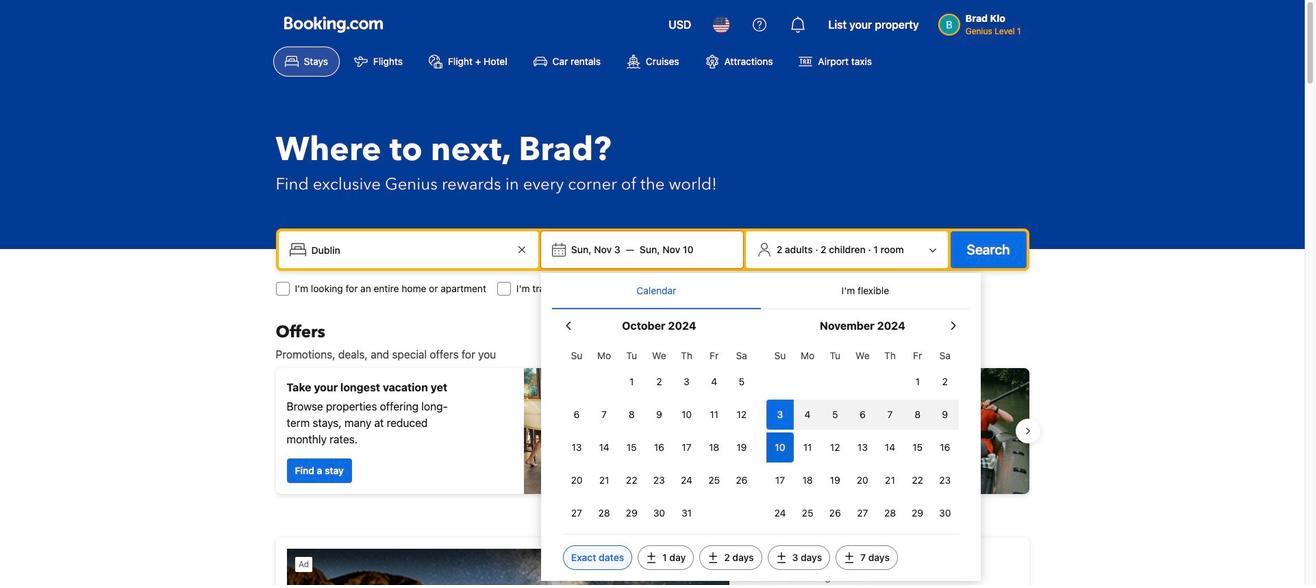 Task type: locate. For each thing, give the bounding box(es) containing it.
25 October 2024 checkbox
[[701, 466, 728, 496]]

16 November 2024 checkbox
[[932, 433, 959, 463]]

1 October 2024 checkbox
[[618, 367, 646, 397]]

9 October 2024 checkbox
[[646, 400, 673, 430]]

28 October 2024 checkbox
[[591, 499, 618, 529]]

cell up 17 november 2024 checkbox
[[767, 430, 794, 463]]

24 November 2024 checkbox
[[767, 499, 794, 529]]

region
[[265, 363, 1040, 500]]

main content
[[265, 322, 1040, 586]]

29 October 2024 checkbox
[[618, 499, 646, 529]]

4 November 2024 checkbox
[[794, 400, 822, 430]]

8 November 2024 checkbox
[[904, 400, 932, 430]]

18 October 2024 checkbox
[[701, 433, 728, 463]]

30 November 2024 checkbox
[[932, 499, 959, 529]]

progress bar
[[644, 506, 661, 511]]

23 November 2024 checkbox
[[932, 466, 959, 496]]

10 November 2024 checkbox
[[767, 433, 794, 463]]

tab list
[[552, 273, 970, 310]]

take your longest vacation yet image
[[524, 369, 647, 495]]

12 November 2024 checkbox
[[822, 433, 849, 463]]

grid
[[563, 343, 756, 529], [767, 343, 959, 529]]

booking.com image
[[284, 16, 383, 33]]

20 October 2024 checkbox
[[563, 466, 591, 496]]

30 October 2024 checkbox
[[646, 499, 673, 529]]

24 October 2024 checkbox
[[673, 466, 701, 496]]

11 November 2024 checkbox
[[794, 433, 822, 463]]

6 October 2024 checkbox
[[563, 400, 591, 430]]

5 October 2024 checkbox
[[728, 367, 756, 397]]

26 October 2024 checkbox
[[728, 466, 756, 496]]

cell
[[767, 397, 794, 430], [794, 397, 822, 430], [822, 397, 849, 430], [849, 397, 877, 430], [877, 397, 904, 430], [904, 397, 932, 430], [932, 397, 959, 430], [767, 430, 794, 463]]

26 November 2024 checkbox
[[822, 499, 849, 529]]

15 October 2024 checkbox
[[618, 433, 646, 463]]

31 October 2024 checkbox
[[673, 499, 701, 529]]

1 horizontal spatial grid
[[767, 343, 959, 529]]

14 October 2024 checkbox
[[591, 433, 618, 463]]

cell up 12 november 2024 option
[[822, 397, 849, 430]]

0 horizontal spatial grid
[[563, 343, 756, 529]]

20 November 2024 checkbox
[[849, 466, 877, 496]]

21 November 2024 checkbox
[[877, 466, 904, 496]]

9 November 2024 checkbox
[[932, 400, 959, 430]]

23 October 2024 checkbox
[[646, 466, 673, 496]]

13 November 2024 checkbox
[[849, 433, 877, 463]]

17 October 2024 checkbox
[[673, 433, 701, 463]]

6 November 2024 checkbox
[[849, 400, 877, 430]]

cell up 15 november 2024 option
[[904, 397, 932, 430]]

27 November 2024 checkbox
[[849, 499, 877, 529]]

cell up 10 november 2024 option
[[767, 397, 794, 430]]

cell up '14 november 2024' option on the bottom of page
[[877, 397, 904, 430]]



Task type: describe. For each thing, give the bounding box(es) containing it.
3 October 2024 checkbox
[[673, 367, 701, 397]]

7 October 2024 checkbox
[[591, 400, 618, 430]]

10 October 2024 checkbox
[[673, 400, 701, 430]]

cell up 11 november 2024 option
[[794, 397, 822, 430]]

Where are you going? field
[[306, 238, 514, 262]]

1 November 2024 checkbox
[[904, 367, 932, 397]]

2 November 2024 checkbox
[[932, 367, 959, 397]]

22 October 2024 checkbox
[[618, 466, 646, 496]]

21 October 2024 checkbox
[[591, 466, 618, 496]]

11 October 2024 checkbox
[[701, 400, 728, 430]]

16 October 2024 checkbox
[[646, 433, 673, 463]]

27 October 2024 checkbox
[[563, 499, 591, 529]]

22 November 2024 checkbox
[[904, 466, 932, 496]]

cell up 13 november 2024 option at the right
[[849, 397, 877, 430]]

3 November 2024 checkbox
[[767, 400, 794, 430]]

14 November 2024 checkbox
[[877, 433, 904, 463]]

28 November 2024 checkbox
[[877, 499, 904, 529]]

19 November 2024 checkbox
[[822, 466, 849, 496]]

7 November 2024 checkbox
[[877, 400, 904, 430]]

18 November 2024 checkbox
[[794, 466, 822, 496]]

8 October 2024 checkbox
[[618, 400, 646, 430]]

25 November 2024 checkbox
[[794, 499, 822, 529]]

2 grid from the left
[[767, 343, 959, 529]]

5 November 2024 checkbox
[[822, 400, 849, 430]]

a young girl and woman kayak on a river image
[[658, 369, 1029, 495]]

your account menu brad klo genius level 1 element
[[938, 6, 1027, 38]]

19 October 2024 checkbox
[[728, 433, 756, 463]]

1 grid from the left
[[563, 343, 756, 529]]

15 November 2024 checkbox
[[904, 433, 932, 463]]

4 October 2024 checkbox
[[701, 367, 728, 397]]

12 October 2024 checkbox
[[728, 400, 756, 430]]

2 October 2024 checkbox
[[646, 367, 673, 397]]

17 November 2024 checkbox
[[767, 466, 794, 496]]

29 November 2024 checkbox
[[904, 499, 932, 529]]

cell up 16 november 2024 checkbox
[[932, 397, 959, 430]]

13 October 2024 checkbox
[[563, 433, 591, 463]]



Task type: vqa. For each thing, say whether or not it's contained in the screenshot.
Central
no



